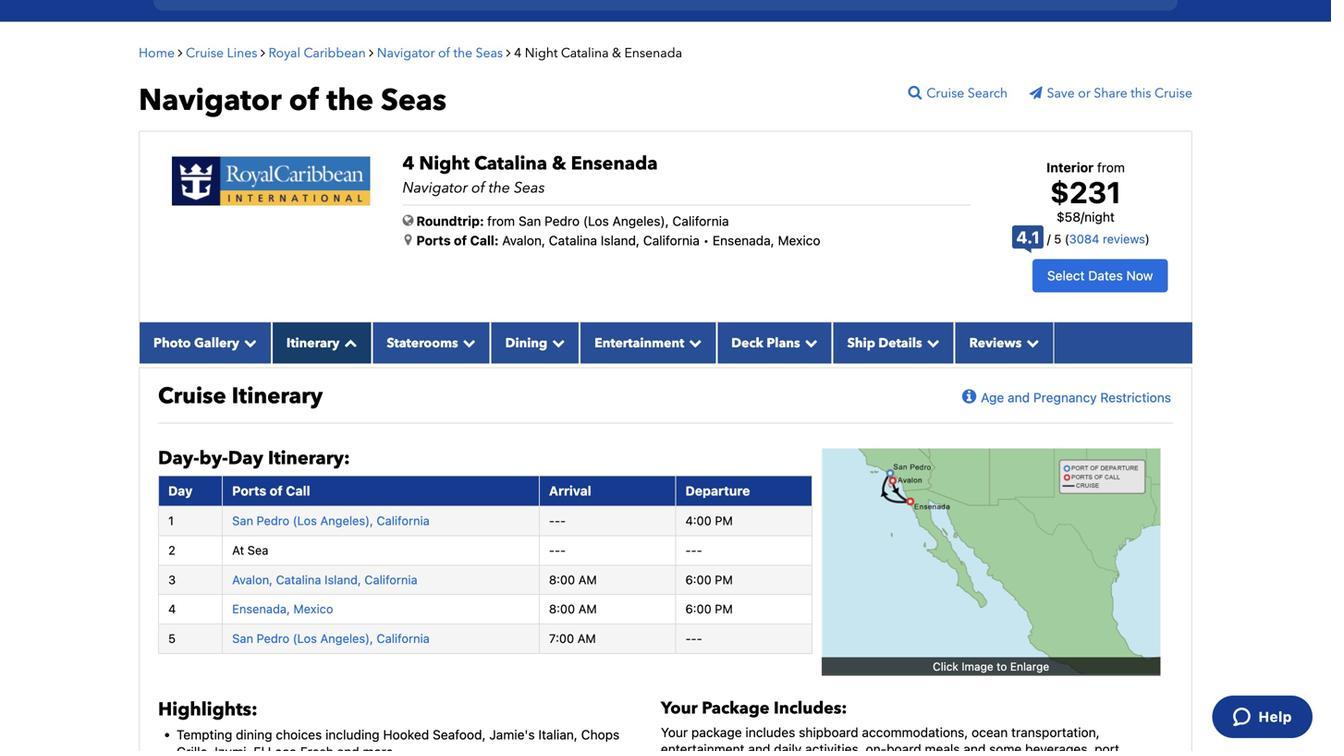 Task type: locate. For each thing, give the bounding box(es) containing it.
3 chevron down image from the left
[[800, 336, 818, 349]]

chevron down image inside staterooms dropdown button
[[458, 336, 476, 349]]

pedro down ensenada, mexico
[[257, 632, 289, 646]]

1 your from the top
[[661, 698, 698, 720]]

1 horizontal spatial 5
[[1054, 232, 1061, 246]]

1 vertical spatial ports
[[232, 483, 266, 499]]

2 8:00 am from the top
[[549, 602, 597, 616]]

1 vertical spatial san
[[232, 514, 253, 528]]

2 vertical spatial am
[[577, 632, 596, 646]]

and inside highlights: tempting dining choices including hooked seafood, jamie's italian, chops grille, izumi, el loco fresh and more.
[[337, 744, 359, 752]]

0 vertical spatial ensenada,
[[713, 233, 774, 248]]

navigator down "cruise lines"
[[139, 81, 282, 121]]

itinerary:
[[268, 446, 350, 471]]

2 chevron down image from the left
[[684, 336, 702, 349]]

4 right the navigator of the seas link at left top
[[514, 44, 522, 62]]

1 vertical spatial 5
[[168, 632, 176, 646]]

cruise for cruise search
[[927, 85, 964, 102]]

chevron down image for ship details
[[922, 336, 940, 349]]

chevron down image
[[239, 336, 257, 349], [458, 336, 476, 349], [800, 336, 818, 349], [922, 336, 940, 349]]

2 vertical spatial pm
[[715, 602, 733, 616]]

save
[[1047, 85, 1075, 102]]

0 vertical spatial san
[[519, 214, 541, 229]]

ports right map marker icon
[[416, 233, 451, 248]]

2 horizontal spatial seas
[[514, 178, 545, 198]]

avalon, catalina island, california
[[232, 573, 418, 587]]

ensenada for 4 night catalina & ensenada
[[624, 44, 682, 62]]

1 vertical spatial itinerary
[[232, 381, 323, 412]]

san pedro (los angeles), california down call
[[232, 514, 430, 528]]

)
[[1145, 232, 1150, 246]]

entertainment button
[[580, 322, 717, 364]]

2 vertical spatial (los
[[293, 632, 317, 646]]

3 chevron down image from the left
[[1022, 336, 1039, 349]]

1 vertical spatial san pedro (los angeles), california
[[232, 632, 430, 646]]

age and pregnancy restrictions link
[[956, 388, 1171, 407]]

1 vertical spatial am
[[578, 602, 597, 616]]

0 vertical spatial day
[[228, 446, 263, 471]]

chevron down image up cruise itinerary
[[239, 336, 257, 349]]

1 vertical spatial island,
[[325, 573, 361, 587]]

chevron down image inside ship details dropdown button
[[922, 336, 940, 349]]

angle right image left '4 night catalina & ensenada'
[[506, 46, 511, 59]]

reviews
[[969, 334, 1022, 352]]

your up 'entertainment' at the bottom of page
[[661, 725, 688, 740]]

chevron down image inside reviews dropdown button
[[1022, 336, 1039, 349]]

1 horizontal spatial from
[[1097, 160, 1125, 175]]

at sea
[[232, 543, 268, 557]]

1 san pedro (los angeles), california link from the top
[[232, 514, 430, 528]]

0 horizontal spatial &
[[552, 151, 566, 177]]

1 vertical spatial /
[[1047, 232, 1051, 246]]

3084 reviews link
[[1069, 232, 1145, 246]]

navigator up roundtrip:
[[403, 178, 468, 198]]

& up roundtrip: from san pedro (los angeles), california
[[552, 151, 566, 177]]

2 angle right image from the left
[[369, 46, 374, 59]]

0 horizontal spatial 4
[[168, 602, 176, 616]]

5
[[1054, 232, 1061, 246], [168, 632, 176, 646]]

3 pm from the top
[[715, 602, 733, 616]]

4 up the globe image
[[403, 151, 415, 177]]

photo
[[153, 334, 191, 352]]

island, down roundtrip: from san pedro (los angeles), california
[[601, 233, 640, 248]]

& down travel menu navigation
[[612, 44, 621, 62]]

royal caribbean
[[268, 44, 366, 62]]

ensenada, down sea
[[232, 602, 290, 616]]

0 vertical spatial from
[[1097, 160, 1125, 175]]

1 vertical spatial your
[[661, 725, 688, 740]]

island,
[[601, 233, 640, 248], [325, 573, 361, 587]]

1 horizontal spatial the
[[453, 44, 472, 62]]

cruise search link
[[908, 85, 1026, 102]]

1 horizontal spatial seas
[[476, 44, 503, 62]]

day up 1
[[168, 483, 193, 499]]

chevron down image for staterooms
[[458, 336, 476, 349]]

1 horizontal spatial chevron down image
[[684, 336, 702, 349]]

1 chevron down image from the left
[[547, 336, 565, 349]]

from for san
[[487, 214, 515, 229]]

of
[[438, 44, 450, 62], [289, 81, 319, 121], [472, 178, 485, 198], [454, 233, 467, 248], [270, 483, 283, 499]]

2 vertical spatial san
[[232, 632, 253, 646]]

0 vertical spatial 5
[[1054, 232, 1061, 246]]

1 vertical spatial san pedro (los angeles), california link
[[232, 632, 430, 646]]

2 horizontal spatial the
[[489, 178, 510, 198]]

your up package
[[661, 698, 698, 720]]

1 vertical spatial (los
[[293, 514, 317, 528]]

cruise left search on the top right of page
[[927, 85, 964, 102]]

chevron down image for photo gallery
[[239, 336, 257, 349]]

2 chevron down image from the left
[[458, 336, 476, 349]]

cruise for cruise lines
[[186, 44, 224, 62]]

search
[[968, 85, 1008, 102]]

1 vertical spatial 8:00 am
[[549, 602, 597, 616]]

angle right image
[[261, 46, 265, 59], [369, 46, 374, 59], [506, 46, 511, 59]]

avalon, right call:
[[502, 233, 545, 248]]

1 vertical spatial pedro
[[257, 514, 289, 528]]

beverages,
[[1025, 742, 1091, 752]]

3084
[[1069, 232, 1099, 246]]

seafood,
[[433, 728, 486, 743]]

island, up ensenada, mexico link
[[325, 573, 361, 587]]

0 vertical spatial mexico
[[778, 233, 820, 248]]

4:00
[[685, 514, 712, 528]]

0 vertical spatial 6:00 pm
[[685, 573, 733, 587]]

san pedro (los angeles), california down ensenada, mexico
[[232, 632, 430, 646]]

deck plans button
[[717, 322, 833, 364]]

call
[[286, 483, 310, 499]]

6:00
[[685, 573, 711, 587], [685, 602, 711, 616]]

1 vertical spatial ensenada
[[571, 151, 658, 177]]

5 left (
[[1054, 232, 1061, 246]]

and down including
[[337, 744, 359, 752]]

by-
[[199, 446, 228, 471]]

0 horizontal spatial 5
[[168, 632, 176, 646]]

(los up ports of call: avalon, catalina island, california • ensenada, mexico
[[583, 214, 609, 229]]

cruise lines
[[186, 44, 257, 62]]

8:00 for ensenada, mexico
[[549, 602, 575, 616]]

0 vertical spatial san pedro (los angeles), california
[[232, 514, 430, 528]]

hooked
[[383, 728, 429, 743]]

chevron down image inside dining 'dropdown button'
[[547, 336, 565, 349]]

1 vertical spatial seas
[[381, 81, 446, 121]]

pedro
[[545, 214, 580, 229], [257, 514, 289, 528], [257, 632, 289, 646]]

1 horizontal spatial day
[[228, 446, 263, 471]]

angeles), for 1
[[320, 514, 373, 528]]

6:00 pm for ensenada, mexico
[[685, 602, 733, 616]]

cruise itinerary map image
[[822, 449, 1160, 674]]

transportation,
[[1011, 725, 1100, 740]]

ensenada down travel menu navigation
[[624, 44, 682, 62]]

8:00 am for avalon, catalina island, california
[[549, 573, 597, 587]]

san up at
[[232, 514, 253, 528]]

0 vertical spatial /
[[1081, 209, 1084, 225]]

pedro for 5
[[257, 632, 289, 646]]

0 vertical spatial pm
[[715, 514, 733, 528]]

your
[[661, 698, 698, 720], [661, 725, 688, 740]]

1 vertical spatial 6:00 pm
[[685, 602, 733, 616]]

angle right image right caribbean
[[369, 46, 374, 59]]

2 6:00 from the top
[[685, 602, 711, 616]]

0 horizontal spatial day
[[168, 483, 193, 499]]

san for 5
[[232, 632, 253, 646]]

cruise lines link
[[186, 44, 257, 62]]

el
[[254, 744, 264, 752]]

chevron down image inside deck plans dropdown button
[[800, 336, 818, 349]]

roundtrip: from san pedro (los angeles), california
[[416, 214, 729, 229]]

1 vertical spatial pm
[[715, 573, 733, 587]]

from for $231
[[1097, 160, 1125, 175]]

avalon, down at sea
[[232, 573, 273, 587]]

1 angle right image from the left
[[261, 46, 265, 59]]

and inside age and pregnancy restrictions link
[[1008, 390, 1030, 405]]

ports of call: avalon, catalina island, california • ensenada, mexico
[[416, 233, 820, 248]]

1 vertical spatial avalon,
[[232, 573, 273, 587]]

ports down day-by-day itinerary:
[[232, 483, 266, 499]]

1 horizontal spatial night
[[525, 44, 558, 62]]

chevron down image up age and pregnancy restrictions link
[[1022, 336, 1039, 349]]

navigator inside 4 night catalina & ensenada navigator of the seas
[[403, 178, 468, 198]]

0 vertical spatial night
[[525, 44, 558, 62]]

loco
[[268, 744, 297, 752]]

1 vertical spatial from
[[487, 214, 515, 229]]

1 vertical spatial night
[[419, 151, 470, 177]]

(los for 5
[[293, 632, 317, 646]]

cruise down photo gallery
[[158, 381, 226, 412]]

1 8:00 am from the top
[[549, 573, 597, 587]]

1 horizontal spatial ensenada,
[[713, 233, 774, 248]]

reviews button
[[955, 322, 1054, 364]]

from up call:
[[487, 214, 515, 229]]

/ left (
[[1047, 232, 1051, 246]]

0 vertical spatial san pedro (los angeles), california link
[[232, 514, 430, 528]]

angeles), up ports of call: avalon, catalina island, california • ensenada, mexico
[[612, 214, 669, 229]]

share
[[1094, 85, 1127, 102]]

-
[[549, 514, 555, 528], [555, 514, 560, 528], [560, 514, 566, 528], [549, 543, 555, 557], [555, 543, 560, 557], [560, 543, 566, 557], [685, 543, 691, 557], [691, 543, 697, 557], [697, 543, 702, 557], [685, 632, 691, 646], [691, 632, 697, 646], [697, 632, 702, 646]]

package
[[702, 698, 770, 720]]

1 pm from the top
[[715, 514, 733, 528]]

0 vertical spatial ports
[[416, 233, 451, 248]]

meals
[[925, 742, 960, 752]]

& inside 4 night catalina & ensenada navigator of the seas
[[552, 151, 566, 177]]

choices
[[276, 728, 322, 743]]

cruise for cruise itinerary
[[158, 381, 226, 412]]

0 horizontal spatial ports
[[232, 483, 266, 499]]

2 vertical spatial seas
[[514, 178, 545, 198]]

1 vertical spatial mexico
[[293, 602, 333, 616]]

0 horizontal spatial seas
[[381, 81, 446, 121]]

catalina
[[561, 44, 609, 62], [474, 151, 547, 177], [549, 233, 597, 248], [276, 573, 321, 587]]

chevron down image left deck
[[684, 336, 702, 349]]

0 vertical spatial am
[[578, 573, 597, 587]]

gallery
[[194, 334, 239, 352]]

(los for 1
[[293, 514, 317, 528]]

caribbean
[[304, 44, 366, 62]]

2 vertical spatial angeles),
[[320, 632, 373, 646]]

jamie's
[[489, 728, 535, 743]]

staterooms
[[387, 334, 458, 352]]

0 vertical spatial 4
[[514, 44, 522, 62]]

0 vertical spatial ensenada
[[624, 44, 682, 62]]

chevron down image inside photo gallery dropdown button
[[239, 336, 257, 349]]

san down ensenada, mexico link
[[232, 632, 253, 646]]

0 horizontal spatial chevron down image
[[547, 336, 565, 349]]

2 pm from the top
[[715, 573, 733, 587]]

angle right image
[[178, 46, 183, 59]]

day up ports of call
[[228, 446, 263, 471]]

0 vertical spatial 8:00 am
[[549, 573, 597, 587]]

/ inside the interior from $231 $58 / night
[[1081, 209, 1084, 225]]

(los down ensenada, mexico
[[293, 632, 317, 646]]

plans
[[767, 334, 800, 352]]

san pedro (los angeles), california link for 1
[[232, 514, 430, 528]]

night for 4 night catalina & ensenada
[[525, 44, 558, 62]]

ensenada inside 4 night catalina & ensenada navigator of the seas
[[571, 151, 658, 177]]

angeles), up avalon, catalina island, california
[[320, 514, 373, 528]]

6:00 pm
[[685, 573, 733, 587], [685, 602, 733, 616]]

angle right image for navigator of the seas
[[506, 46, 511, 59]]

shipboard
[[799, 725, 858, 740]]

chevron down image inside entertainment dropdown button
[[684, 336, 702, 349]]

entertainment
[[661, 742, 745, 752]]

chevron down image left ship
[[800, 336, 818, 349]]

itinerary up cruise itinerary
[[286, 334, 340, 352]]

san pedro (los angeles), california for 1
[[232, 514, 430, 528]]

san pedro (los angeles), california link down ensenada, mexico
[[232, 632, 430, 646]]

0 vertical spatial the
[[453, 44, 472, 62]]

from inside the interior from $231 $58 / night
[[1097, 160, 1125, 175]]

2 6:00 pm from the top
[[685, 602, 733, 616]]

0 horizontal spatial night
[[419, 151, 470, 177]]

ensenada
[[624, 44, 682, 62], [571, 151, 658, 177]]

1 vertical spatial 4
[[403, 151, 415, 177]]

1 horizontal spatial avalon,
[[502, 233, 545, 248]]

angle right image right lines
[[261, 46, 265, 59]]

angeles), down avalon, catalina island, california
[[320, 632, 373, 646]]

san pedro (los angeles), california link down call
[[232, 514, 430, 528]]

0 horizontal spatial ensenada,
[[232, 602, 290, 616]]

more.
[[363, 744, 397, 752]]

fresh
[[300, 744, 334, 752]]

am
[[578, 573, 597, 587], [578, 602, 597, 616], [577, 632, 596, 646]]

navigator right caribbean
[[377, 44, 435, 62]]

seas
[[476, 44, 503, 62], [381, 81, 446, 121], [514, 178, 545, 198]]

0 vertical spatial 8:00
[[549, 573, 575, 587]]

3 angle right image from the left
[[506, 46, 511, 59]]

/ up 4.1 / 5 ( 3084 reviews )
[[1081, 209, 1084, 225]]

cruise right angle right icon
[[186, 44, 224, 62]]

royal caribbean image
[[172, 157, 370, 206]]

2 san pedro (los angeles), california from the top
[[232, 632, 430, 646]]

includes:
[[774, 698, 847, 720]]

(los down call
[[293, 514, 317, 528]]

2 horizontal spatial chevron down image
[[1022, 336, 1039, 349]]

itinerary up day-by-day itinerary:
[[232, 381, 323, 412]]

&
[[612, 44, 621, 62], [552, 151, 566, 177]]

chevron up image
[[340, 336, 357, 349]]

night inside 4 night catalina & ensenada navigator of the seas
[[419, 151, 470, 177]]

chevron down image left dining
[[458, 336, 476, 349]]

2 horizontal spatial angle right image
[[506, 46, 511, 59]]

0 horizontal spatial /
[[1047, 232, 1051, 246]]

0 vertical spatial your
[[661, 698, 698, 720]]

4 for 4 night catalina & ensenada
[[514, 44, 522, 62]]

1 horizontal spatial 4
[[403, 151, 415, 177]]

2 vertical spatial the
[[489, 178, 510, 198]]

2 vertical spatial pedro
[[257, 632, 289, 646]]

1 8:00 from the top
[[549, 573, 575, 587]]

and down ocean on the bottom
[[963, 742, 986, 752]]

ocean
[[972, 725, 1008, 740]]

0 vertical spatial seas
[[476, 44, 503, 62]]

san pedro (los angeles), california link
[[232, 514, 430, 528], [232, 632, 430, 646]]

pedro for 1
[[257, 514, 289, 528]]

ensenada, right •
[[713, 233, 774, 248]]

0 vertical spatial avalon,
[[502, 233, 545, 248]]

0 vertical spatial 6:00
[[685, 573, 711, 587]]

photo gallery
[[153, 334, 239, 352]]

cruise
[[186, 44, 224, 62], [927, 85, 964, 102], [1155, 85, 1192, 102], [158, 381, 226, 412]]

1 vertical spatial 6:00
[[685, 602, 711, 616]]

ensenada up roundtrip: from san pedro (los angeles), california
[[571, 151, 658, 177]]

1 vertical spatial day
[[168, 483, 193, 499]]

at
[[232, 543, 244, 557]]

0 horizontal spatial island,
[[325, 573, 361, 587]]

7:00
[[549, 632, 574, 646]]

royal
[[268, 44, 300, 62]]

california
[[672, 214, 729, 229], [643, 233, 700, 248], [377, 514, 430, 528], [364, 573, 418, 587], [377, 632, 430, 646]]

1 horizontal spatial &
[[612, 44, 621, 62]]

travel menu navigation
[[153, 0, 1178, 11]]

0 vertical spatial angeles),
[[612, 214, 669, 229]]

and right age
[[1008, 390, 1030, 405]]

8:00 for avalon, catalina island, california
[[549, 573, 575, 587]]

san down 4 night catalina & ensenada navigator of the seas
[[519, 214, 541, 229]]

0 horizontal spatial the
[[327, 81, 373, 121]]

2 8:00 from the top
[[549, 602, 575, 616]]

0 vertical spatial (los
[[583, 214, 609, 229]]

1 san pedro (los angeles), california from the top
[[232, 514, 430, 528]]

4 down 3 at the left of the page
[[168, 602, 176, 616]]

chevron down image
[[547, 336, 565, 349], [684, 336, 702, 349], [1022, 336, 1039, 349]]

8:00
[[549, 573, 575, 587], [549, 602, 575, 616]]

chevron down image for deck plans
[[800, 336, 818, 349]]

0 horizontal spatial angle right image
[[261, 46, 265, 59]]

the inside 4 night catalina & ensenada navigator of the seas
[[489, 178, 510, 198]]

1 horizontal spatial island,
[[601, 233, 640, 248]]

seas inside 4 night catalina & ensenada navigator of the seas
[[514, 178, 545, 198]]

paper plane image
[[1029, 87, 1047, 100]]

highlights:
[[158, 698, 258, 723]]

1 vertical spatial 8:00
[[549, 602, 575, 616]]

from right interior
[[1097, 160, 1125, 175]]

itinerary inside dropdown button
[[286, 334, 340, 352]]

2 san pedro (los angeles), california link from the top
[[232, 632, 430, 646]]

1 chevron down image from the left
[[239, 336, 257, 349]]

2 vertical spatial navigator
[[403, 178, 468, 198]]

chevron down image left entertainment
[[547, 336, 565, 349]]

2 horizontal spatial 4
[[514, 44, 522, 62]]

1 6:00 pm from the top
[[685, 573, 733, 587]]

$231
[[1050, 175, 1121, 210]]

cruise search
[[927, 85, 1008, 102]]

pedro down 4 night catalina & ensenada navigator of the seas
[[545, 214, 580, 229]]

chevron down image left reviews
[[922, 336, 940, 349]]

(los
[[583, 214, 609, 229], [293, 514, 317, 528], [293, 632, 317, 646]]

1 horizontal spatial angle right image
[[369, 46, 374, 59]]

5 down 3 at the left of the page
[[168, 632, 176, 646]]

4 chevron down image from the left
[[922, 336, 940, 349]]

pedro down ports of call
[[257, 514, 289, 528]]

1 6:00 from the top
[[685, 573, 711, 587]]

4 inside 4 night catalina & ensenada navigator of the seas
[[403, 151, 415, 177]]

angeles),
[[612, 214, 669, 229], [320, 514, 373, 528], [320, 632, 373, 646]]

& for 4 night catalina & ensenada
[[612, 44, 621, 62]]



Task type: vqa. For each thing, say whether or not it's contained in the screenshot.
The Room?
no



Task type: describe. For each thing, give the bounding box(es) containing it.
map marker image
[[404, 233, 412, 246]]

6:00 for ensenada, mexico
[[685, 602, 711, 616]]

sea
[[247, 543, 268, 557]]

ports for ports of call
[[232, 483, 266, 499]]

0 vertical spatial navigator of the seas
[[377, 44, 503, 62]]

ports for ports of call: avalon, catalina island, california • ensenada, mexico
[[416, 233, 451, 248]]

pregnancy
[[1033, 390, 1097, 405]]

night for 4 night catalina & ensenada navigator of the seas
[[419, 151, 470, 177]]

3
[[168, 573, 176, 587]]

dining button
[[491, 322, 580, 364]]

4.1
[[1016, 228, 1040, 247]]

1 vertical spatial ensenada,
[[232, 602, 290, 616]]

4.1 / 5 ( 3084 reviews )
[[1016, 228, 1150, 247]]

pm for california
[[715, 573, 733, 587]]

photo gallery button
[[139, 322, 272, 364]]

chops
[[581, 728, 620, 743]]

1
[[168, 514, 174, 528]]

angle right image for cruise lines
[[261, 46, 265, 59]]

on-
[[866, 742, 887, 752]]

am for angeles),
[[577, 632, 596, 646]]

navigator of the seas main content
[[129, 31, 1202, 752]]

some
[[989, 742, 1022, 752]]

0 vertical spatial navigator
[[377, 44, 435, 62]]

4 for 4
[[168, 602, 176, 616]]

deck plans
[[731, 334, 800, 352]]

chevron down image for dining
[[547, 336, 565, 349]]

1 horizontal spatial mexico
[[778, 233, 820, 248]]

or
[[1078, 85, 1091, 102]]

this
[[1131, 85, 1151, 102]]

5 inside 4.1 / 5 ( 3084 reviews )
[[1054, 232, 1061, 246]]

restrictions
[[1100, 390, 1171, 405]]

deck
[[731, 334, 763, 352]]

angle right image for royal caribbean
[[369, 46, 374, 59]]

day-
[[158, 446, 199, 471]]

6:00 for avalon, catalina island, california
[[685, 573, 711, 587]]

interior from $231 $58 / night
[[1046, 160, 1125, 225]]

select          dates now
[[1047, 268, 1153, 283]]

1 vertical spatial navigator
[[139, 81, 282, 121]]

ship details
[[847, 334, 922, 352]]

chevron down image for entertainment
[[684, 336, 702, 349]]

catalina inside 4 night catalina & ensenada navigator of the seas
[[474, 151, 547, 177]]

arrival
[[549, 483, 591, 499]]

royal caribbean link
[[268, 44, 366, 62]]

pm for angeles),
[[715, 514, 733, 528]]

angeles), for 5
[[320, 632, 373, 646]]

accommodations,
[[862, 725, 968, 740]]

ensenada for 4 night catalina & ensenada navigator of the seas
[[571, 151, 658, 177]]

& for 4 night catalina & ensenada navigator of the seas
[[552, 151, 566, 177]]

ensenada, mexico
[[232, 602, 333, 616]]

board
[[887, 742, 921, 752]]

4 for 4 night catalina & ensenada navigator of the seas
[[403, 151, 415, 177]]

roundtrip:
[[416, 214, 484, 229]]

activities,
[[805, 742, 862, 752]]

interior
[[1046, 160, 1094, 175]]

grille,
[[177, 744, 211, 752]]

lines
[[227, 44, 257, 62]]

ship
[[847, 334, 875, 352]]

day-by-day itinerary:
[[158, 446, 350, 471]]

8:00 am for ensenada, mexico
[[549, 602, 597, 616]]

package
[[691, 725, 742, 740]]

tempting
[[177, 728, 232, 743]]

staterooms button
[[372, 322, 491, 364]]

•
[[703, 233, 709, 248]]

chevron down image for reviews
[[1022, 336, 1039, 349]]

dates
[[1088, 268, 1123, 283]]

7:00 am
[[549, 632, 596, 646]]

including
[[325, 728, 380, 743]]

dining
[[236, 728, 272, 743]]

0 vertical spatial island,
[[601, 233, 640, 248]]

details
[[878, 334, 922, 352]]

includes
[[745, 725, 795, 740]]

6:00 pm for avalon, catalina island, california
[[685, 573, 733, 587]]

home link
[[139, 44, 175, 62]]

4 night catalina & ensenada
[[514, 44, 682, 62]]

info circle image
[[956, 388, 981, 407]]

reviews
[[1103, 232, 1145, 246]]

search image
[[908, 85, 927, 100]]

1 vertical spatial the
[[327, 81, 373, 121]]

your package includes: your package includes shipboard accommodations, ocean transportation, entertainment and daily activities, on-board meals and some beverages, por
[[661, 698, 1133, 752]]

/ inside 4.1 / 5 ( 3084 reviews )
[[1047, 232, 1051, 246]]

1 vertical spatial navigator of the seas
[[139, 81, 446, 121]]

globe image
[[403, 214, 414, 227]]

select          dates now link
[[1032, 259, 1168, 293]]

ports of call
[[232, 483, 310, 499]]

4:00 pm
[[685, 514, 733, 528]]

italian,
[[538, 728, 578, 743]]

ensenada, mexico link
[[232, 602, 333, 616]]

home
[[139, 44, 175, 62]]

san for 1
[[232, 514, 253, 528]]

navigator of the seas link
[[377, 44, 506, 62]]

cruise right this
[[1155, 85, 1192, 102]]

am for california
[[578, 573, 597, 587]]

0 horizontal spatial avalon,
[[232, 573, 273, 587]]

itinerary button
[[272, 322, 372, 364]]

ship details button
[[833, 322, 955, 364]]

0 vertical spatial pedro
[[545, 214, 580, 229]]

and down includes
[[748, 742, 770, 752]]

san pedro (los angeles), california link for 5
[[232, 632, 430, 646]]

2 your from the top
[[661, 725, 688, 740]]

san pedro (los angeles), california for 5
[[232, 632, 430, 646]]

of inside 4 night catalina & ensenada navigator of the seas
[[472, 178, 485, 198]]

save or share this cruise
[[1047, 85, 1192, 102]]

dining
[[505, 334, 547, 352]]

departure
[[685, 483, 750, 499]]

night
[[1084, 209, 1115, 225]]

4 night catalina & ensenada navigator of the seas
[[403, 151, 658, 198]]

select
[[1047, 268, 1085, 283]]

now
[[1126, 268, 1153, 283]]

call:
[[470, 233, 499, 248]]

daily
[[774, 742, 802, 752]]

0 horizontal spatial mexico
[[293, 602, 333, 616]]

age
[[981, 390, 1004, 405]]



